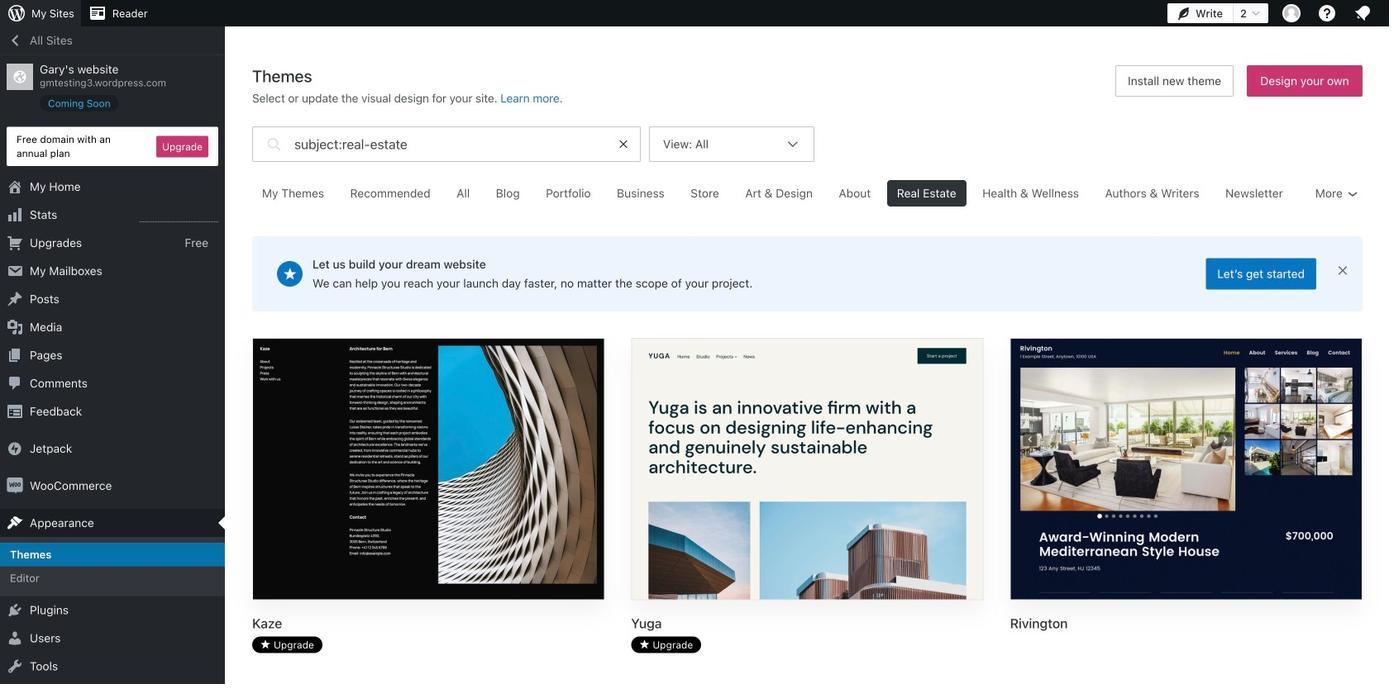 Task type: describe. For each thing, give the bounding box(es) containing it.
yuga is a clean and elegant theme. its sophisticated typography and clean look make it a perfect match for an architecture firm. image
[[632, 339, 983, 603]]

kaze is a simple 3-column dark-colored theme with small font sizes. image
[[253, 339, 604, 603]]

1 img image from the top
[[7, 441, 23, 458]]

2 img image from the top
[[7, 478, 23, 495]]

help image
[[1318, 3, 1338, 23]]



Task type: vqa. For each thing, say whether or not it's contained in the screenshot.
OPEN SEARCH IMAGE
yes



Task type: locate. For each thing, give the bounding box(es) containing it.
my profile image
[[1283, 4, 1301, 22]]

img image
[[7, 441, 23, 458], [7, 478, 23, 495]]

open search image
[[263, 122, 284, 166]]

1 vertical spatial img image
[[7, 478, 23, 495]]

highest hourly views 0 image
[[140, 212, 218, 223]]

clear search image
[[618, 138, 630, 150]]

manage your notifications image
[[1353, 3, 1373, 23]]

dismiss image
[[1337, 264, 1350, 278]]

Search search field
[[294, 127, 607, 161]]

0 vertical spatial img image
[[7, 441, 23, 458]]

None search field
[[252, 122, 641, 166]]

rivington is a robust theme designed for single property real estate. image
[[1011, 339, 1362, 603]]



